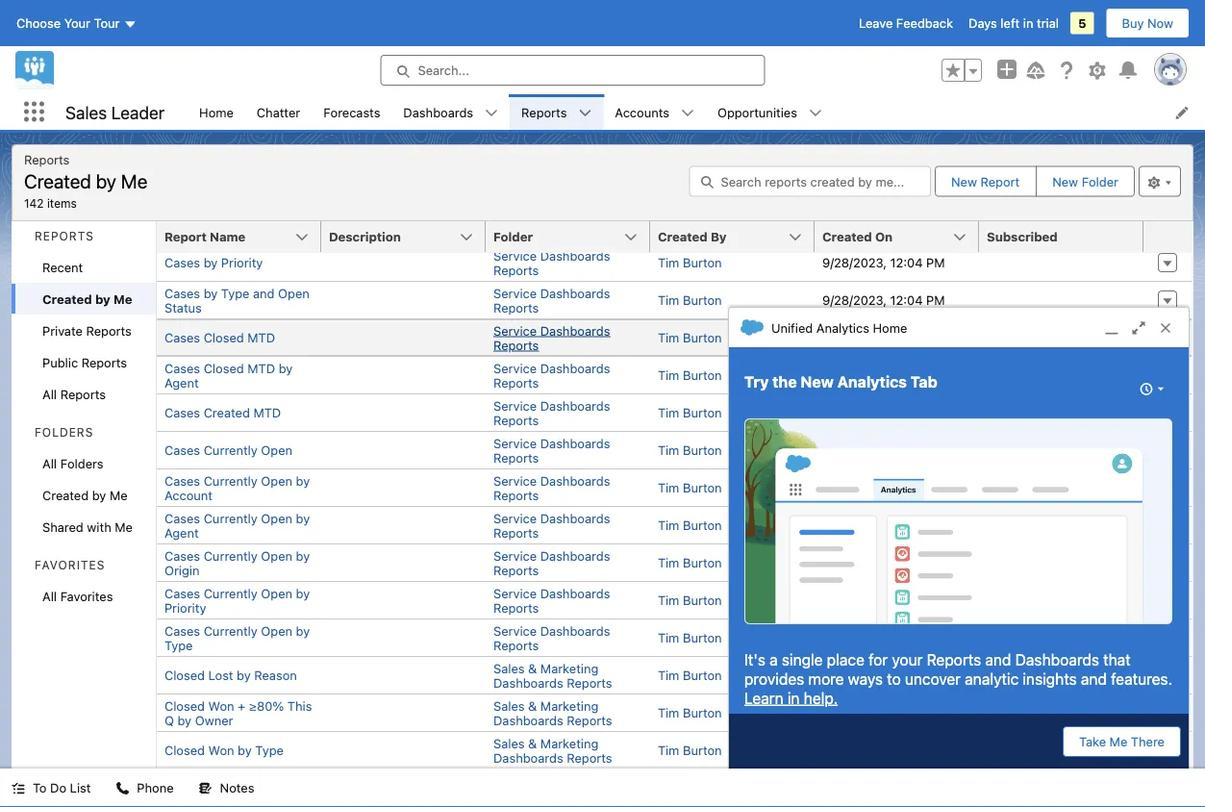 Task type: locate. For each thing, give the bounding box(es) containing it.
pm for cases currently open by origin
[[926, 556, 945, 570]]

1 vertical spatial &
[[528, 698, 537, 713]]

0 horizontal spatial new
[[801, 373, 834, 391]]

1 vertical spatial priority
[[164, 600, 206, 615]]

currently up the cases currently open by account link
[[204, 443, 258, 457]]

1 vertical spatial all
[[42, 456, 57, 470]]

reports inside it's a single place for your reports and dashboards that provides more ways to uncover analytic insights and features. learn in help.
[[927, 650, 981, 669]]

folder
[[1082, 174, 1119, 189], [493, 229, 533, 244]]

open down cases currently open by origin
[[261, 586, 293, 600]]

new inside unified analytics home dialog
[[801, 373, 834, 391]]

1 vertical spatial folders
[[60, 456, 104, 470]]

142
[[24, 196, 44, 210]]

report up subscribed
[[981, 174, 1020, 189]]

currently down cases currently open by account
[[204, 511, 258, 525]]

1 text default image from the left
[[579, 106, 592, 120]]

tim burton for closed lost by reason
[[658, 668, 722, 683]]

1 horizontal spatial new
[[951, 174, 977, 189]]

text default image inside dashboards list item
[[485, 106, 498, 120]]

11 9/28/2023, 12:04 pm from the top
[[822, 631, 945, 645]]

origin
[[164, 563, 200, 577]]

new report
[[951, 174, 1020, 189]]

service for cases closed mtd by agent
[[493, 361, 537, 375]]

9/28/2023, for cases currently open by type
[[822, 631, 887, 645]]

and down cases by priority
[[253, 286, 275, 300]]

cases for cases currently open
[[164, 443, 200, 457]]

0 vertical spatial sales & marketing dashboards reports
[[493, 661, 612, 690]]

service for cases closed mtd
[[493, 323, 537, 338]]

created by me down all folders link
[[42, 488, 128, 502]]

service
[[493, 248, 537, 263], [493, 286, 537, 300], [493, 323, 537, 338], [493, 361, 537, 375], [493, 398, 537, 413], [493, 436, 537, 450], [493, 473, 537, 488], [493, 511, 537, 525], [493, 548, 537, 563], [493, 586, 537, 600], [493, 623, 537, 638]]

13 tim burton from the top
[[658, 706, 722, 720]]

tim for cases currently open by priority
[[658, 593, 680, 608]]

all down shared
[[42, 589, 57, 603]]

opportunities list item
[[706, 94, 834, 130]]

8 tim burton link from the top
[[658, 518, 722, 532]]

folder inside folder button
[[493, 229, 533, 244]]

4 service from the top
[[493, 361, 537, 375]]

3 tim burton link from the top
[[658, 330, 722, 345]]

closed
[[204, 330, 244, 345], [204, 361, 244, 375], [164, 668, 205, 683], [164, 698, 205, 713], [164, 743, 205, 758]]

currently down cases currently open
[[204, 473, 258, 488]]

0 horizontal spatial and
[[253, 286, 275, 300]]

9 service from the top
[[493, 548, 537, 563]]

2 created by me link from the top
[[12, 479, 156, 511]]

13 burton from the top
[[683, 706, 722, 720]]

0 vertical spatial report
[[981, 174, 1020, 189]]

text default image left reports link
[[485, 106, 498, 120]]

tim burton
[[658, 255, 722, 270], [658, 293, 722, 307], [658, 330, 722, 345], [658, 368, 722, 382], [658, 405, 722, 420], [658, 443, 722, 457], [658, 481, 722, 495], [658, 518, 722, 532], [658, 556, 722, 570], [658, 593, 722, 608], [658, 631, 722, 645], [658, 668, 722, 683], [658, 706, 722, 720], [658, 743, 722, 758]]

tim burton link for closed won by type
[[658, 743, 722, 758]]

group
[[942, 59, 982, 82]]

list
[[188, 94, 1205, 130]]

5 service from the top
[[493, 398, 537, 413]]

cases inside cases closed mtd by agent
[[164, 361, 200, 375]]

0 horizontal spatial folder
[[493, 229, 533, 244]]

text default image left the phone on the bottom left
[[116, 782, 129, 795]]

4 tim burton link from the top
[[658, 368, 722, 382]]

created by me
[[42, 291, 132, 306], [42, 488, 128, 502]]

agent up origin
[[164, 525, 199, 540]]

1 vertical spatial home
[[873, 320, 907, 335]]

6 service dashboards reports link from the top
[[493, 436, 610, 465]]

9 tim burton from the top
[[658, 556, 722, 570]]

13 9/28/2023, from the top
[[822, 706, 887, 720]]

3 sales & marketing dashboards reports from the top
[[493, 736, 612, 765]]

by inside cases by type and open status
[[204, 286, 218, 300]]

cases currently open by account link
[[164, 473, 310, 502]]

me for created by me link corresponding to private
[[114, 291, 132, 306]]

created by me link up 'private reports'
[[12, 283, 156, 315]]

open down the report name button
[[278, 286, 310, 300]]

12:04 for cases currently open by type
[[890, 631, 923, 645]]

cases currently open by agent link
[[164, 511, 310, 540]]

13 9/28/2023, 12:04 pm from the top
[[822, 706, 945, 720]]

by right q
[[177, 713, 192, 727]]

2 vertical spatial marketing
[[541, 736, 599, 750]]

text default image for unified analytics home
[[741, 316, 764, 339]]

pm for cases created mtd
[[926, 405, 945, 420]]

by down cases currently open by account
[[296, 511, 310, 525]]

3 service dashboards reports from the top
[[493, 323, 610, 352]]

9/28/2023, 12:04 pm for cases closed mtd
[[822, 330, 945, 345]]

11 pm from the top
[[926, 631, 945, 645]]

sales for closed won + ≥80% this q by owner
[[493, 698, 525, 713]]

0 vertical spatial and
[[253, 286, 275, 300]]

pm for cases currently open by account
[[926, 481, 945, 495]]

take me there
[[1080, 735, 1165, 749]]

me inside shared with me link
[[115, 519, 133, 534]]

created left on
[[822, 229, 872, 244]]

pm for closed lost by reason
[[926, 668, 945, 683]]

created
[[24, 169, 91, 192], [658, 229, 708, 244], [822, 229, 872, 244], [42, 291, 92, 306], [204, 405, 250, 420], [42, 488, 89, 502]]

new for new report
[[951, 174, 977, 189]]

2 sales & marketing dashboards reports link from the top
[[493, 698, 612, 727]]

home left chatter link
[[199, 105, 234, 119]]

by down cases currently open by origin
[[296, 586, 310, 600]]

currently inside cases currently open by type
[[204, 623, 258, 638]]

pm for closed won + ≥80% this q by owner
[[926, 706, 945, 720]]

open down cases currently open by account
[[261, 511, 293, 525]]

cases by type and open status link
[[164, 286, 310, 315]]

11 tim burton from the top
[[658, 631, 722, 645]]

& for closed won by type
[[528, 736, 537, 750]]

agent inside cases closed mtd by agent
[[164, 375, 199, 390]]

6 tim from the top
[[658, 443, 680, 457]]

there
[[1131, 735, 1165, 749]]

closed won + ≥80% this q by owner
[[164, 698, 312, 727]]

tim for cases currently open by agent
[[658, 518, 680, 532]]

closed lost by reason link
[[164, 668, 297, 683]]

3 cases from the top
[[164, 330, 200, 345]]

me for created by me link corresponding to shared
[[110, 488, 128, 502]]

folder inside new folder button
[[1082, 174, 1119, 189]]

7 tim from the top
[[658, 481, 680, 495]]

text default image
[[579, 106, 592, 120], [809, 106, 822, 120]]

4 pm from the top
[[926, 368, 945, 382]]

&
[[528, 661, 537, 675], [528, 698, 537, 713], [528, 736, 537, 750]]

0 vertical spatial in
[[1023, 16, 1034, 30]]

text default image down the search... button
[[579, 106, 592, 120]]

cases closed mtd by agent link
[[164, 361, 293, 390]]

days
[[969, 16, 997, 30]]

6 cases from the top
[[164, 443, 200, 457]]

service dashboards reports for cases closed mtd by agent
[[493, 361, 610, 390]]

burton for cases closed mtd
[[683, 330, 722, 345]]

all inside all folders link
[[42, 456, 57, 470]]

1 service dashboards reports from the top
[[493, 248, 610, 277]]

unified analytics home dialog
[[728, 307, 1190, 769]]

9/28/2023, for cases currently open
[[822, 443, 887, 457]]

cases for cases currently open by origin
[[164, 548, 200, 563]]

by up reason
[[296, 623, 310, 638]]

won left +
[[208, 698, 234, 713]]

12:04 for cases closed mtd
[[890, 330, 923, 345]]

5 9/28/2023, from the top
[[822, 405, 887, 420]]

mtd down cases by type and open status link
[[248, 330, 275, 345]]

service dashboards reports
[[493, 248, 610, 277], [493, 286, 610, 315], [493, 323, 610, 352], [493, 361, 610, 390], [493, 398, 610, 427], [493, 436, 610, 465], [493, 473, 610, 502], [493, 511, 610, 540], [493, 548, 610, 577], [493, 586, 610, 615], [493, 623, 610, 652]]

1 vertical spatial sales & marketing dashboards reports link
[[493, 698, 612, 727]]

burton
[[683, 255, 722, 270], [683, 293, 722, 307], [683, 330, 722, 345], [683, 368, 722, 382], [683, 405, 722, 420], [683, 443, 722, 457], [683, 481, 722, 495], [683, 518, 722, 532], [683, 556, 722, 570], [683, 593, 722, 608], [683, 631, 722, 645], [683, 668, 722, 683], [683, 706, 722, 720], [683, 743, 722, 758]]

0 vertical spatial sales & marketing dashboards reports link
[[493, 661, 612, 690]]

report up "cases by priority" link
[[164, 229, 207, 244]]

won
[[208, 698, 234, 713], [208, 743, 234, 758]]

0 horizontal spatial text default image
[[579, 106, 592, 120]]

currently down cases currently open by priority link
[[204, 623, 258, 638]]

1 horizontal spatial priority
[[221, 255, 263, 270]]

2 currently from the top
[[204, 473, 258, 488]]

2 won from the top
[[208, 743, 234, 758]]

text default image right opportunities
[[809, 106, 822, 120]]

1 vertical spatial in
[[788, 689, 800, 707]]

3 & from the top
[[528, 736, 537, 750]]

2 & from the top
[[528, 698, 537, 713]]

2 vertical spatial type
[[255, 743, 284, 758]]

0 vertical spatial marketing
[[541, 661, 599, 675]]

all down public
[[42, 387, 57, 401]]

2 created by me from the top
[[42, 488, 128, 502]]

1 vertical spatial mtd
[[248, 361, 275, 375]]

type down cases by priority
[[221, 286, 250, 300]]

tim burton for closed won by type
[[658, 743, 722, 758]]

tim
[[658, 255, 680, 270], [658, 293, 680, 307], [658, 330, 680, 345], [658, 368, 680, 382], [658, 405, 680, 420], [658, 443, 680, 457], [658, 481, 680, 495], [658, 518, 680, 532], [658, 556, 680, 570], [658, 593, 680, 608], [658, 631, 680, 645], [658, 668, 680, 683], [658, 706, 680, 720], [658, 743, 680, 758]]

in left help.
[[788, 689, 800, 707]]

12 burton from the top
[[683, 668, 722, 683]]

3 currently from the top
[[204, 511, 258, 525]]

created by me link up shared with me
[[12, 479, 156, 511]]

burton for cases by type and open status
[[683, 293, 722, 307]]

by down cases currently open by agent link
[[296, 548, 310, 563]]

burton for closed won + ≥80% this q by owner
[[683, 706, 722, 720]]

won for by
[[208, 743, 234, 758]]

9 burton from the top
[[683, 556, 722, 570]]

9/28/2023, for cases created mtd
[[822, 405, 887, 420]]

service dashboards reports for cases by priority
[[493, 248, 610, 277]]

cases inside cases currently open by origin
[[164, 548, 200, 563]]

accounts list item
[[604, 94, 706, 130]]

and up 'analytic'
[[986, 650, 1012, 669]]

by inside reports created by me 142 items
[[96, 169, 116, 192]]

that
[[1104, 650, 1131, 669]]

& for closed lost by reason
[[528, 661, 537, 675]]

by down sales leader
[[96, 169, 116, 192]]

12:04
[[890, 255, 923, 270], [890, 293, 923, 307], [890, 330, 923, 345], [890, 368, 923, 382], [890, 405, 923, 420], [890, 443, 923, 457], [890, 481, 923, 495], [890, 518, 923, 532], [890, 556, 923, 570], [890, 593, 923, 608], [890, 631, 923, 645], [890, 668, 923, 683], [890, 706, 923, 720]]

3 tim burton from the top
[[658, 330, 722, 345]]

4 cases from the top
[[164, 361, 200, 375]]

cases closed mtd by agent
[[164, 361, 293, 390]]

favorites
[[35, 558, 105, 572], [60, 589, 113, 603]]

favorites down shared with me
[[60, 589, 113, 603]]

analytics left tab
[[838, 373, 907, 391]]

in inside it's a single place for your reports and dashboards that provides more ways to uncover analytic insights and features. learn in help.
[[788, 689, 800, 707]]

sales for closed lost by reason
[[493, 661, 525, 675]]

9/28/2023, 12:04 pm for cases currently open by agent
[[822, 518, 945, 532]]

9 service dashboards reports link from the top
[[493, 548, 610, 577]]

10 9/28/2023, 12:04 pm from the top
[[822, 593, 945, 608]]

folders up shared with me link
[[60, 456, 104, 470]]

open
[[278, 286, 310, 300], [261, 443, 293, 457], [261, 473, 293, 488], [261, 511, 293, 525], [261, 548, 293, 563], [261, 586, 293, 600], [261, 623, 293, 638]]

11 burton from the top
[[683, 631, 722, 645]]

9/28/2023, for cases by type and open status
[[822, 293, 887, 307]]

1 horizontal spatial home
[[873, 320, 907, 335]]

1 vertical spatial folder
[[493, 229, 533, 244]]

dashboards
[[403, 105, 473, 119], [540, 248, 610, 263], [540, 286, 610, 300], [540, 323, 610, 338], [540, 361, 610, 375], [540, 398, 610, 413], [540, 436, 610, 450], [540, 473, 610, 488], [540, 511, 610, 525], [540, 548, 610, 563], [540, 586, 610, 600], [540, 623, 610, 638], [1016, 650, 1100, 669], [493, 675, 563, 690], [493, 713, 563, 727], [493, 750, 563, 765]]

cases inside cases currently open by agent
[[164, 511, 200, 525]]

more
[[809, 669, 844, 688]]

currently inside cases currently open by origin
[[204, 548, 258, 563]]

1 won from the top
[[208, 698, 234, 713]]

9/28/2023, 12:04 pm
[[822, 255, 945, 270], [822, 293, 945, 307], [822, 330, 945, 345], [822, 368, 945, 382], [822, 405, 945, 420], [822, 443, 945, 457], [822, 481, 945, 495], [822, 518, 945, 532], [822, 556, 945, 570], [822, 593, 945, 608], [822, 631, 945, 645], [822, 668, 945, 683], [822, 706, 945, 720]]

open up reason
[[261, 623, 293, 638]]

2 vertical spatial &
[[528, 736, 537, 750]]

1 cases from the top
[[164, 255, 200, 270]]

tim burton for cases created mtd
[[658, 405, 722, 420]]

learn
[[745, 689, 784, 707]]

closed won + ≥80% this q by owner link
[[164, 698, 312, 727]]

8 12:04 from the top
[[890, 518, 923, 532]]

1 vertical spatial and
[[986, 650, 1012, 669]]

cases inside cases by type and open status
[[164, 286, 200, 300]]

by up 'private reports'
[[95, 291, 110, 306]]

5 tim burton link from the top
[[658, 405, 722, 420]]

open inside cases currently open by agent
[[261, 511, 293, 525]]

description
[[329, 229, 401, 244]]

home inside dialog
[[873, 320, 907, 335]]

try
[[745, 373, 769, 391]]

2 horizontal spatial new
[[1053, 174, 1079, 189]]

open down cases currently open by agent link
[[261, 548, 293, 563]]

text default image inside notes button
[[199, 782, 212, 795]]

marketing
[[541, 661, 599, 675], [541, 698, 599, 713], [541, 736, 599, 750]]

0 vertical spatial type
[[221, 286, 250, 300]]

forecasts
[[323, 105, 380, 119]]

new folder button
[[1036, 166, 1135, 197]]

me down the leader
[[121, 169, 147, 192]]

12:04 for cases closed mtd by agent
[[890, 368, 923, 382]]

and down the "that"
[[1081, 669, 1107, 688]]

service dashboards reports link for cases closed mtd by agent
[[493, 361, 610, 390]]

9 cases from the top
[[164, 548, 200, 563]]

service dashboards reports for cases currently open by account
[[493, 473, 610, 502]]

currently
[[204, 443, 258, 457], [204, 473, 258, 488], [204, 511, 258, 525], [204, 548, 258, 563], [204, 586, 258, 600], [204, 623, 258, 638]]

open up the cases currently open by account link
[[261, 443, 293, 457]]

tim for cases currently open
[[658, 443, 680, 457]]

1 horizontal spatial text default image
[[809, 106, 822, 120]]

sales & marketing dashboards reports
[[493, 661, 612, 690], [493, 698, 612, 727], [493, 736, 612, 765]]

2 horizontal spatial and
[[1081, 669, 1107, 688]]

list
[[70, 781, 91, 795]]

me right take
[[1110, 735, 1128, 749]]

13 pm from the top
[[926, 706, 945, 720]]

accounts link
[[604, 94, 681, 130]]

11 service from the top
[[493, 623, 537, 638]]

0 vertical spatial created by me
[[42, 291, 132, 306]]

new up the created on button
[[951, 174, 977, 189]]

service dashboards reports link for cases currently open by account
[[493, 473, 610, 502]]

13 12:04 from the top
[[890, 706, 923, 720]]

2 burton from the top
[[683, 293, 722, 307]]

open for cases currently open by priority
[[261, 586, 293, 600]]

cases by type and open status
[[164, 286, 310, 315]]

1 vertical spatial favorites
[[60, 589, 113, 603]]

open inside cases currently open by type
[[261, 623, 293, 638]]

1 vertical spatial agent
[[164, 525, 199, 540]]

3 burton from the top
[[683, 330, 722, 345]]

service for cases currently open by origin
[[493, 548, 537, 563]]

7 cases from the top
[[164, 473, 200, 488]]

2 vertical spatial all
[[42, 589, 57, 603]]

new up subscribed button
[[1053, 174, 1079, 189]]

pm for cases closed mtd
[[926, 330, 945, 345]]

closed lost by reason
[[164, 668, 297, 683]]

currently down "cases currently open by origin" link
[[204, 586, 258, 600]]

text default image inside opportunities list item
[[809, 106, 822, 120]]

priority down origin
[[164, 600, 206, 615]]

created by me link
[[12, 283, 156, 315], [12, 479, 156, 511]]

5 9/28/2023, 12:04 pm from the top
[[822, 405, 945, 420]]

burton for cases currently open by origin
[[683, 556, 722, 570]]

12:04 for cases currently open by priority
[[890, 593, 923, 608]]

text default image right accounts
[[681, 106, 695, 120]]

service for cases currently open by type
[[493, 623, 537, 638]]

0 vertical spatial won
[[208, 698, 234, 713]]

open inside cases currently open by origin
[[261, 548, 293, 563]]

tim burton link for cases created mtd
[[658, 405, 722, 420]]

dashboards inside list item
[[403, 105, 473, 119]]

to do list
[[33, 781, 91, 795]]

3 12:04 from the top
[[890, 330, 923, 345]]

open inside cases currently open by priority
[[261, 586, 293, 600]]

cases for cases closed mtd by agent
[[164, 361, 200, 375]]

12:04 for cases currently open
[[890, 443, 923, 457]]

3 tim from the top
[[658, 330, 680, 345]]

learn in help. link
[[745, 689, 838, 707]]

2 vertical spatial sales & marketing dashboards reports link
[[493, 736, 612, 765]]

tim burton link for closed lost by reason
[[658, 668, 722, 683]]

all inside all favorites link
[[42, 589, 57, 603]]

12 tim burton from the top
[[658, 668, 722, 683]]

cases closed mtd
[[164, 330, 275, 345]]

reports created by me 142 items
[[24, 152, 147, 210]]

0 vertical spatial &
[[528, 661, 537, 675]]

sales leader
[[65, 102, 165, 122]]

1 vertical spatial report
[[164, 229, 207, 244]]

2 vertical spatial mtd
[[253, 405, 281, 420]]

currently inside cases currently open by account
[[204, 473, 258, 488]]

12:04 for closed lost by reason
[[890, 668, 923, 683]]

7 tim burton link from the top
[[658, 481, 722, 495]]

12:04 for cases by priority
[[890, 255, 923, 270]]

all inside all reports link
[[42, 387, 57, 401]]

0 horizontal spatial home
[[199, 105, 234, 119]]

1 horizontal spatial and
[[986, 650, 1012, 669]]

all
[[42, 387, 57, 401], [42, 456, 57, 470], [42, 589, 57, 603]]

2 tim burton link from the top
[[658, 293, 722, 307]]

7 9/28/2023, 12:04 pm from the top
[[822, 481, 945, 495]]

me right with
[[115, 519, 133, 534]]

agent up cases created mtd
[[164, 375, 199, 390]]

cases inside cases currently open by type
[[164, 623, 200, 638]]

0 vertical spatial all
[[42, 387, 57, 401]]

tim burton link for cases currently open by priority
[[658, 593, 722, 608]]

10 tim from the top
[[658, 593, 680, 608]]

1 9/28/2023, from the top
[[822, 255, 887, 270]]

won down owner
[[208, 743, 234, 758]]

by
[[96, 169, 116, 192], [204, 255, 218, 270], [204, 286, 218, 300], [95, 291, 110, 306], [279, 361, 293, 375], [296, 473, 310, 488], [92, 488, 106, 502], [296, 511, 310, 525], [296, 548, 310, 563], [296, 586, 310, 600], [296, 623, 310, 638], [237, 668, 251, 683], [177, 713, 192, 727], [238, 743, 252, 758]]

1 vertical spatial won
[[208, 743, 234, 758]]

account
[[164, 488, 213, 502]]

tim for cases closed mtd
[[658, 330, 680, 345]]

2 9/28/2023, from the top
[[822, 293, 887, 307]]

service dashboards reports link for cases currently open by priority
[[493, 586, 610, 615]]

tim burton link for cases closed mtd
[[658, 330, 722, 345]]

0 vertical spatial created by me link
[[12, 283, 156, 315]]

1 12:04 from the top
[[890, 255, 923, 270]]

burton for cases by priority
[[683, 255, 722, 270]]

6 9/28/2023, 12:04 pm from the top
[[822, 443, 945, 457]]

tim for cases currently open by origin
[[658, 556, 680, 570]]

by inside closed won + ≥80% this q by owner
[[177, 713, 192, 727]]

1 vertical spatial sales & marketing dashboards reports
[[493, 698, 612, 727]]

cases for cases created mtd
[[164, 405, 200, 420]]

0 horizontal spatial type
[[164, 638, 193, 652]]

12 12:04 from the top
[[890, 668, 923, 683]]

currently down cases currently open by agent link
[[204, 548, 258, 563]]

3 marketing from the top
[[541, 736, 599, 750]]

open inside cases currently open by account
[[261, 473, 293, 488]]

type down ≥80%
[[255, 743, 284, 758]]

me up 'private reports'
[[114, 291, 132, 306]]

open down cases currently open
[[261, 473, 293, 488]]

service dashboards reports for cases closed mtd
[[493, 323, 610, 352]]

4 burton from the top
[[683, 368, 722, 382]]

1 horizontal spatial type
[[221, 286, 250, 300]]

cell
[[321, 243, 486, 281], [979, 243, 1144, 281], [321, 281, 486, 318], [979, 281, 1144, 318], [321, 318, 486, 356], [979, 318, 1144, 356], [321, 356, 486, 393], [979, 356, 1144, 393], [321, 393, 486, 431], [979, 393, 1144, 431], [321, 431, 486, 469], [979, 431, 1144, 469], [321, 469, 486, 506], [979, 469, 1144, 506], [321, 506, 486, 544], [979, 506, 1144, 544], [321, 544, 486, 581], [979, 544, 1144, 581], [321, 581, 486, 619], [979, 581, 1144, 619], [321, 619, 486, 656], [979, 619, 1144, 656], [321, 656, 486, 694], [979, 656, 1144, 694], [321, 694, 486, 731], [979, 694, 1144, 731], [321, 731, 486, 769], [815, 731, 979, 769], [979, 731, 1144, 769]]

1 vertical spatial created by me link
[[12, 479, 156, 511]]

0 vertical spatial analytics
[[817, 320, 870, 335]]

10 12:04 from the top
[[890, 593, 923, 608]]

me inside reports created by me 142 items
[[121, 169, 147, 192]]

tim burton link for cases by priority
[[658, 255, 722, 270]]

1 vertical spatial type
[[164, 638, 193, 652]]

text default image left notes
[[199, 782, 212, 795]]

open for cases currently open
[[261, 443, 293, 457]]

6 currently from the top
[[204, 623, 258, 638]]

10 service from the top
[[493, 586, 537, 600]]

11 tim burton link from the top
[[658, 631, 722, 645]]

analytics right unified
[[817, 320, 870, 335]]

2 sales & marketing dashboards reports from the top
[[493, 698, 612, 727]]

8 cases from the top
[[164, 511, 200, 525]]

1 horizontal spatial folder
[[1082, 174, 1119, 189]]

buy now
[[1122, 16, 1174, 30]]

cases for cases currently open by type
[[164, 623, 200, 638]]

1 agent from the top
[[164, 375, 199, 390]]

private
[[42, 323, 83, 338]]

tim burton for cases currently open by priority
[[658, 593, 722, 608]]

14 tim burton link from the top
[[658, 743, 722, 758]]

mtd inside cases closed mtd by agent
[[248, 361, 275, 375]]

12:04 for cases currently open by account
[[890, 481, 923, 495]]

9/28/2023, 12:04 pm for closed lost by reason
[[822, 668, 945, 683]]

folders up 'all folders'
[[35, 426, 94, 439]]

in right left
[[1023, 16, 1034, 30]]

text default image for opportunities
[[809, 106, 822, 120]]

pm
[[926, 255, 945, 270], [926, 293, 945, 307], [926, 330, 945, 345], [926, 368, 945, 382], [926, 405, 945, 420], [926, 443, 945, 457], [926, 481, 945, 495], [926, 518, 945, 532], [926, 556, 945, 570], [926, 593, 945, 608], [926, 631, 945, 645], [926, 668, 945, 683], [926, 706, 945, 720]]

0 horizontal spatial priority
[[164, 600, 206, 615]]

feedback
[[897, 16, 953, 30]]

9/28/2023, for cases currently open by priority
[[822, 593, 887, 608]]

your
[[64, 16, 90, 30]]

mtd down "cases closed mtd by agent" link
[[253, 405, 281, 420]]

text default image left unified
[[741, 316, 764, 339]]

cases inside cases currently open by account
[[164, 473, 200, 488]]

7 burton from the top
[[683, 481, 722, 495]]

by up cases currently open by agent
[[296, 473, 310, 488]]

by down cases by priority
[[204, 286, 218, 300]]

1 created by me from the top
[[42, 291, 132, 306]]

10 cases from the top
[[164, 586, 200, 600]]

dashboards link
[[392, 94, 485, 130]]

cases for cases currently open by priority
[[164, 586, 200, 600]]

0 vertical spatial agent
[[164, 375, 199, 390]]

2 all from the top
[[42, 456, 57, 470]]

tab
[[911, 373, 938, 391]]

14 burton from the top
[[683, 743, 722, 758]]

mtd down cases closed mtd
[[248, 361, 275, 375]]

report name
[[164, 229, 246, 244]]

dashboards list item
[[392, 94, 510, 130]]

1 sales & marketing dashboards reports from the top
[[493, 661, 612, 690]]

9/28/2023, 12:04 pm for cases by priority
[[822, 255, 945, 270]]

5 currently from the top
[[204, 586, 258, 600]]

chatter link
[[245, 94, 312, 130]]

text default image left to
[[12, 782, 25, 795]]

new right the
[[801, 373, 834, 391]]

2 pm from the top
[[926, 293, 945, 307]]

home up try the new analytics tab
[[873, 320, 907, 335]]

all up shared
[[42, 456, 57, 470]]

2 agent from the top
[[164, 525, 199, 540]]

type up closed lost by reason
[[164, 638, 193, 652]]

service for cases by priority
[[493, 248, 537, 263]]

won inside closed won + ≥80% this q by owner
[[208, 698, 234, 713]]

0 vertical spatial mtd
[[248, 330, 275, 345]]

3 service dashboards reports link from the top
[[493, 323, 610, 352]]

5 service dashboards reports link from the top
[[493, 398, 610, 427]]

created by
[[658, 229, 727, 244]]

14 tim from the top
[[658, 743, 680, 758]]

priority down the report name button
[[221, 255, 263, 270]]

5 pm from the top
[[926, 405, 945, 420]]

text default image
[[485, 106, 498, 120], [681, 106, 695, 120], [741, 316, 764, 339], [12, 782, 25, 795], [116, 782, 129, 795], [199, 782, 212, 795]]

1 vertical spatial created by me
[[42, 488, 128, 502]]

2 marketing from the top
[[541, 698, 599, 713]]

shared with me link
[[12, 511, 156, 543]]

agent inside cases currently open by agent
[[164, 525, 199, 540]]

0 vertical spatial folders
[[35, 426, 94, 439]]

11 tim from the top
[[658, 631, 680, 645]]

it's a single place for your reports and dashboards that provides more ways to uncover analytic insights and features. learn in help.
[[745, 650, 1173, 707]]

cases inside cases currently open by priority
[[164, 586, 200, 600]]

text default image inside 'reports' list item
[[579, 106, 592, 120]]

2 vertical spatial sales & marketing dashboards reports
[[493, 736, 612, 765]]

currently inside cases currently open by agent
[[204, 511, 258, 525]]

text default image for reports
[[579, 106, 592, 120]]

me up with
[[110, 488, 128, 502]]

0 vertical spatial folder
[[1082, 174, 1119, 189]]

9/28/2023, 12:04 pm for cases currently open by type
[[822, 631, 945, 645]]

6 service from the top
[[493, 436, 537, 450]]

currently inside cases currently open by priority
[[204, 586, 258, 600]]

pm for cases by priority
[[926, 255, 945, 270]]

favorites up all favorites
[[35, 558, 105, 572]]

folders
[[35, 426, 94, 439], [60, 456, 104, 470]]

11 service dashboards reports link from the top
[[493, 623, 610, 652]]

10 tim burton from the top
[[658, 593, 722, 608]]

7 service dashboards reports link from the top
[[493, 473, 610, 502]]

text default image inside phone button
[[116, 782, 129, 795]]

me
[[121, 169, 147, 192], [114, 291, 132, 306], [110, 488, 128, 502], [115, 519, 133, 534], [1110, 735, 1128, 749]]

description button
[[321, 221, 486, 252]]

by right lost
[[237, 668, 251, 683]]

unified
[[772, 320, 813, 335]]

by inside cases currently open by priority
[[296, 586, 310, 600]]

created left the by
[[658, 229, 708, 244]]

closed inside closed won + ≥80% this q by owner
[[164, 698, 205, 713]]

4 currently from the top
[[204, 548, 258, 563]]

1 vertical spatial marketing
[[541, 698, 599, 713]]

0 horizontal spatial in
[[788, 689, 800, 707]]

reports inside reports created by me 142 items
[[24, 152, 70, 166]]

created by me up 'private reports'
[[42, 291, 132, 306]]

agent for cases currently open by agent
[[164, 525, 199, 540]]

text default image inside to do list button
[[12, 782, 25, 795]]

service dashboards reports for cases by type and open status
[[493, 286, 610, 315]]

by up cases created mtd
[[279, 361, 293, 375]]

2 service dashboards reports link from the top
[[493, 286, 610, 315]]

4 tim burton from the top
[[658, 368, 722, 382]]

12 tim burton link from the top
[[658, 668, 722, 683]]

created up items
[[24, 169, 91, 192]]

cases
[[164, 255, 200, 270], [164, 286, 200, 300], [164, 330, 200, 345], [164, 361, 200, 375], [164, 405, 200, 420], [164, 443, 200, 457], [164, 473, 200, 488], [164, 511, 200, 525], [164, 548, 200, 563], [164, 586, 200, 600], [164, 623, 200, 638]]

choose
[[16, 16, 61, 30]]

1 service dashboards reports link from the top
[[493, 248, 610, 277]]

help.
[[804, 689, 838, 707]]

1 sales & marketing dashboards reports link from the top
[[493, 661, 612, 690]]



Task type: describe. For each thing, give the bounding box(es) containing it.
private reports link
[[12, 315, 156, 346]]

by up with
[[92, 488, 106, 502]]

cases for cases by type and open status
[[164, 286, 200, 300]]

1 vertical spatial analytics
[[838, 373, 907, 391]]

to
[[33, 781, 47, 795]]

currently for account
[[204, 473, 258, 488]]

open for cases currently open by account
[[261, 473, 293, 488]]

mtd for cases closed mtd
[[248, 330, 275, 345]]

2 horizontal spatial type
[[255, 743, 284, 758]]

1 currently from the top
[[204, 443, 258, 457]]

created down recent
[[42, 291, 92, 306]]

burton for cases currently open by type
[[683, 631, 722, 645]]

all for all folders
[[42, 456, 57, 470]]

currently for agent
[[204, 511, 258, 525]]

all for all favorites
[[42, 589, 57, 603]]

pm for cases currently open
[[926, 443, 945, 457]]

by inside cases currently open by agent
[[296, 511, 310, 525]]

opportunities link
[[706, 94, 809, 130]]

type inside cases currently open by type
[[164, 638, 193, 652]]

tour
[[94, 16, 120, 30]]

cases by priority link
[[164, 255, 263, 270]]

search...
[[418, 63, 469, 77]]

service dashboards reports link for cases created mtd
[[493, 398, 610, 427]]

service dashboards reports for cases currently open
[[493, 436, 610, 465]]

9/28/2023, 12:04 pm for cases created mtd
[[822, 405, 945, 420]]

me for shared with me link
[[115, 519, 133, 534]]

marketing for closed won by type
[[541, 736, 599, 750]]

burton for cases closed mtd by agent
[[683, 368, 722, 382]]

home link
[[188, 94, 245, 130]]

pm for cases currently open by agent
[[926, 518, 945, 532]]

recent
[[42, 260, 83, 274]]

created up cases currently open
[[204, 405, 250, 420]]

cases currently open by type
[[164, 623, 310, 652]]

tim burton for cases by priority
[[658, 255, 722, 270]]

Search reports created by me... text field
[[689, 166, 931, 197]]

notes button
[[187, 769, 266, 807]]

created by button
[[650, 221, 815, 252]]

tim for closed lost by reason
[[658, 668, 680, 683]]

all reports
[[42, 387, 106, 401]]

tim burton for cases currently open
[[658, 443, 722, 457]]

reports inside list item
[[522, 105, 567, 119]]

burton for cases currently open
[[683, 443, 722, 457]]

& for closed won + ≥80% this q by owner
[[528, 698, 537, 713]]

9/28/2023, for closed won + ≥80% this q by owner
[[822, 706, 887, 720]]

priority inside cases currently open by priority
[[164, 600, 206, 615]]

12:04 for cases by type and open status
[[890, 293, 923, 307]]

recent link
[[12, 251, 156, 283]]

public
[[42, 355, 78, 369]]

cases currently open by type link
[[164, 623, 310, 652]]

choose your tour
[[16, 16, 120, 30]]

cases created mtd
[[164, 405, 281, 420]]

cases currently open link
[[164, 443, 293, 457]]

9/28/2023, 12:04 pm for cases closed mtd by agent
[[822, 368, 945, 382]]

unified analytics home image
[[745, 419, 1173, 624]]

by inside cases closed mtd by agent
[[279, 361, 293, 375]]

closed won by type
[[164, 743, 284, 758]]

text default image for phone
[[116, 782, 129, 795]]

opportunities
[[718, 105, 797, 119]]

cases for cases currently open by account
[[164, 473, 200, 488]]

tim burton link for cases currently open by type
[[658, 631, 722, 645]]

tim burton link for closed won + ≥80% this q by owner
[[658, 706, 722, 720]]

pm for cases closed mtd by agent
[[926, 368, 945, 382]]

service dashboards reports link for cases currently open by type
[[493, 623, 610, 652]]

on
[[875, 229, 893, 244]]

service dashboards reports link for cases currently open by agent
[[493, 511, 610, 540]]

cases currently open by priority
[[164, 586, 310, 615]]

buy now button
[[1106, 8, 1190, 38]]

cases currently open
[[164, 443, 293, 457]]

and inside cases by type and open status
[[253, 286, 275, 300]]

your
[[892, 650, 923, 669]]

9/28/2023, 12:04 pm for cases by type and open status
[[822, 293, 945, 307]]

currently for type
[[204, 623, 258, 638]]

tim for cases by priority
[[658, 255, 680, 270]]

by down report name
[[204, 255, 218, 270]]

marketing for closed won + ≥80% this q by owner
[[541, 698, 599, 713]]

analytic
[[965, 669, 1019, 688]]

5
[[1078, 16, 1087, 30]]

created by me for reports
[[42, 291, 132, 306]]

trial
[[1037, 16, 1059, 30]]

all favorites link
[[12, 580, 156, 612]]

open inside cases by type and open status
[[278, 286, 310, 300]]

phone
[[137, 781, 174, 795]]

to
[[887, 669, 901, 688]]

tim burton for cases closed mtd
[[658, 330, 722, 345]]

created on button
[[815, 221, 979, 252]]

12:04 for closed won + ≥80% this q by owner
[[890, 706, 923, 720]]

service dashboards reports link for cases by type and open status
[[493, 286, 610, 315]]

created up shared
[[42, 488, 89, 502]]

cases currently open by origin
[[164, 548, 310, 577]]

by inside cases currently open by origin
[[296, 548, 310, 563]]

leave feedback link
[[859, 16, 953, 30]]

lost
[[208, 668, 233, 683]]

by inside cases currently open by type
[[296, 623, 310, 638]]

subscribed button
[[979, 221, 1144, 252]]

created on
[[822, 229, 893, 244]]

closed inside cases closed mtd by agent
[[204, 361, 244, 375]]

0 vertical spatial priority
[[221, 255, 263, 270]]

status
[[164, 300, 202, 315]]

tim burton link for cases by type and open status
[[658, 293, 722, 307]]

tim for cases closed mtd by agent
[[658, 368, 680, 382]]

1 horizontal spatial in
[[1023, 16, 1034, 30]]

created by me for with
[[42, 488, 128, 502]]

all folders
[[42, 456, 104, 470]]

type inside cases by type and open status
[[221, 286, 250, 300]]

new for new folder
[[1053, 174, 1079, 189]]

list containing home
[[188, 94, 1205, 130]]

shared
[[42, 519, 84, 534]]

take
[[1080, 735, 1106, 749]]

choose your tour button
[[15, 8, 138, 38]]

text default image for to do list
[[12, 782, 25, 795]]

sales & marketing dashboards reports for closed won by type
[[493, 736, 612, 765]]

tim burton for cases closed mtd by agent
[[658, 368, 722, 382]]

closed won by type link
[[164, 743, 284, 758]]

pm for cases by type and open status
[[926, 293, 945, 307]]

open for cases currently open by agent
[[261, 511, 293, 525]]

pm for cases currently open by priority
[[926, 593, 945, 608]]

the
[[773, 373, 797, 391]]

cases for cases by priority
[[164, 255, 200, 270]]

service dashboards reports link for cases currently open by origin
[[493, 548, 610, 577]]

public reports
[[42, 355, 127, 369]]

single
[[782, 650, 823, 669]]

reason
[[254, 668, 297, 683]]

text default image inside the accounts list item
[[681, 106, 695, 120]]

agent for cases closed mtd by agent
[[164, 375, 199, 390]]

tim burton for cases by type and open status
[[658, 293, 722, 307]]

phone button
[[104, 769, 185, 807]]

with
[[87, 519, 111, 534]]

cases for cases closed mtd
[[164, 330, 200, 345]]

service dashboards reports for cases created mtd
[[493, 398, 610, 427]]

cases by priority
[[164, 255, 263, 270]]

tim for closed won by type
[[658, 743, 680, 758]]

tim burton link for cases currently open by agent
[[658, 518, 722, 532]]

chatter
[[257, 105, 300, 119]]

tim for closed won + ≥80% this q by owner
[[658, 706, 680, 720]]

name
[[210, 229, 246, 244]]

this
[[287, 698, 312, 713]]

cases created mtd link
[[164, 405, 281, 420]]

by inside cases currently open by account
[[296, 473, 310, 488]]

search... button
[[380, 55, 765, 86]]

0 horizontal spatial report
[[164, 229, 207, 244]]

take me there link
[[1063, 726, 1181, 757]]

leader
[[111, 102, 165, 122]]

to do list button
[[0, 769, 102, 807]]

for
[[869, 650, 888, 669]]

forecasts link
[[312, 94, 392, 130]]

2 vertical spatial and
[[1081, 669, 1107, 688]]

created inside reports created by me 142 items
[[24, 169, 91, 192]]

sales & marketing dashboards reports link for closed lost by reason
[[493, 661, 612, 690]]

features.
[[1111, 669, 1173, 688]]

dashboards inside it's a single place for your reports and dashboards that provides more ways to uncover analytic insights and features. learn in help.
[[1016, 650, 1100, 669]]

won for +
[[208, 698, 234, 713]]

tim burton link for cases currently open by account
[[658, 481, 722, 495]]

tim burton link for cases currently open
[[658, 443, 722, 457]]

accounts
[[615, 105, 670, 119]]

reports link
[[510, 94, 579, 130]]

1 horizontal spatial report
[[981, 174, 1020, 189]]

new folder
[[1053, 174, 1119, 189]]

mtd for cases created mtd
[[253, 405, 281, 420]]

notes
[[220, 781, 254, 795]]

0 vertical spatial home
[[199, 105, 234, 119]]

tim for cases currently open by account
[[658, 481, 680, 495]]

reports list item
[[510, 94, 604, 130]]

it's
[[745, 650, 766, 669]]

0 vertical spatial favorites
[[35, 558, 105, 572]]

burton for closed won by type
[[683, 743, 722, 758]]

service dashboards reports for cases currently open by type
[[493, 623, 610, 652]]

all folders link
[[12, 447, 156, 479]]

cases currently open by agent
[[164, 511, 310, 540]]

service dashboards reports link for cases closed mtd
[[493, 323, 610, 352]]

private reports
[[42, 323, 132, 338]]

shared with me
[[42, 519, 133, 534]]

+
[[238, 698, 246, 713]]

buy
[[1122, 16, 1144, 30]]

sales for closed won by type
[[493, 736, 525, 750]]

public reports link
[[12, 346, 156, 378]]

report name button
[[157, 221, 321, 252]]

provides
[[745, 669, 804, 688]]

me inside take me there link
[[1110, 735, 1128, 749]]

left
[[1001, 16, 1020, 30]]

tim for cases currently open by type
[[658, 631, 680, 645]]

cases currently open by priority link
[[164, 586, 310, 615]]

subscribed
[[987, 229, 1058, 244]]

9/28/2023, 12:04 pm for cases currently open
[[822, 443, 945, 457]]

pm for cases currently open by type
[[926, 631, 945, 645]]

try the new analytics tab
[[745, 373, 938, 391]]

cases for cases currently open by agent
[[164, 511, 200, 525]]

by down closed won + ≥80% this q by owner
[[238, 743, 252, 758]]



Task type: vqa. For each thing, say whether or not it's contained in the screenshot.


